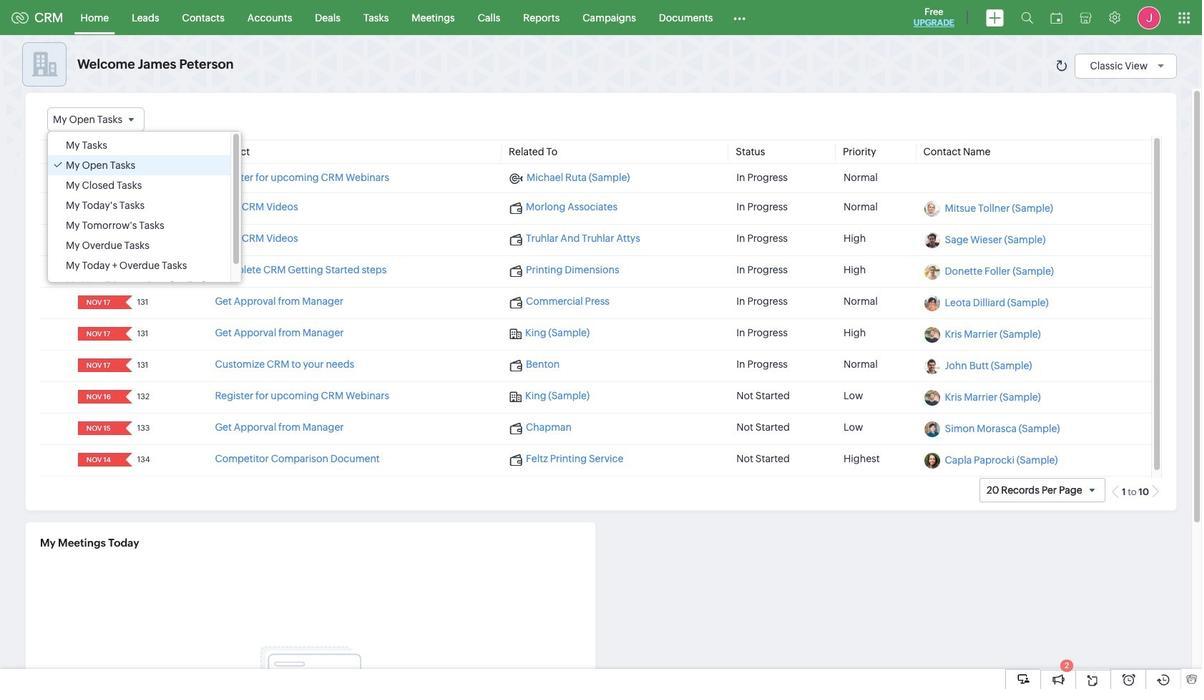 Task type: vqa. For each thing, say whether or not it's contained in the screenshot.
Tasks field
no



Task type: locate. For each thing, give the bounding box(es) containing it.
create menu image
[[986, 9, 1004, 26]]

create menu element
[[978, 0, 1013, 35]]

search element
[[1013, 0, 1042, 35]]

tree
[[48, 132, 241, 296]]

None field
[[47, 107, 145, 132], [82, 172, 116, 185], [82, 201, 116, 215], [82, 233, 116, 246], [82, 264, 116, 278], [82, 296, 116, 309], [82, 327, 116, 341], [82, 359, 116, 372], [82, 390, 116, 404], [82, 422, 116, 435], [82, 453, 116, 467], [47, 107, 145, 132], [82, 172, 116, 185], [82, 201, 116, 215], [82, 233, 116, 246], [82, 264, 116, 278], [82, 296, 116, 309], [82, 327, 116, 341], [82, 359, 116, 372], [82, 390, 116, 404], [82, 422, 116, 435], [82, 453, 116, 467]]

Other Modules field
[[725, 6, 755, 29]]

search image
[[1021, 11, 1033, 24]]

logo image
[[11, 12, 29, 23]]

profile image
[[1138, 6, 1161, 29]]



Task type: describe. For each thing, give the bounding box(es) containing it.
profile element
[[1129, 0, 1169, 35]]

calendar image
[[1051, 12, 1063, 23]]



